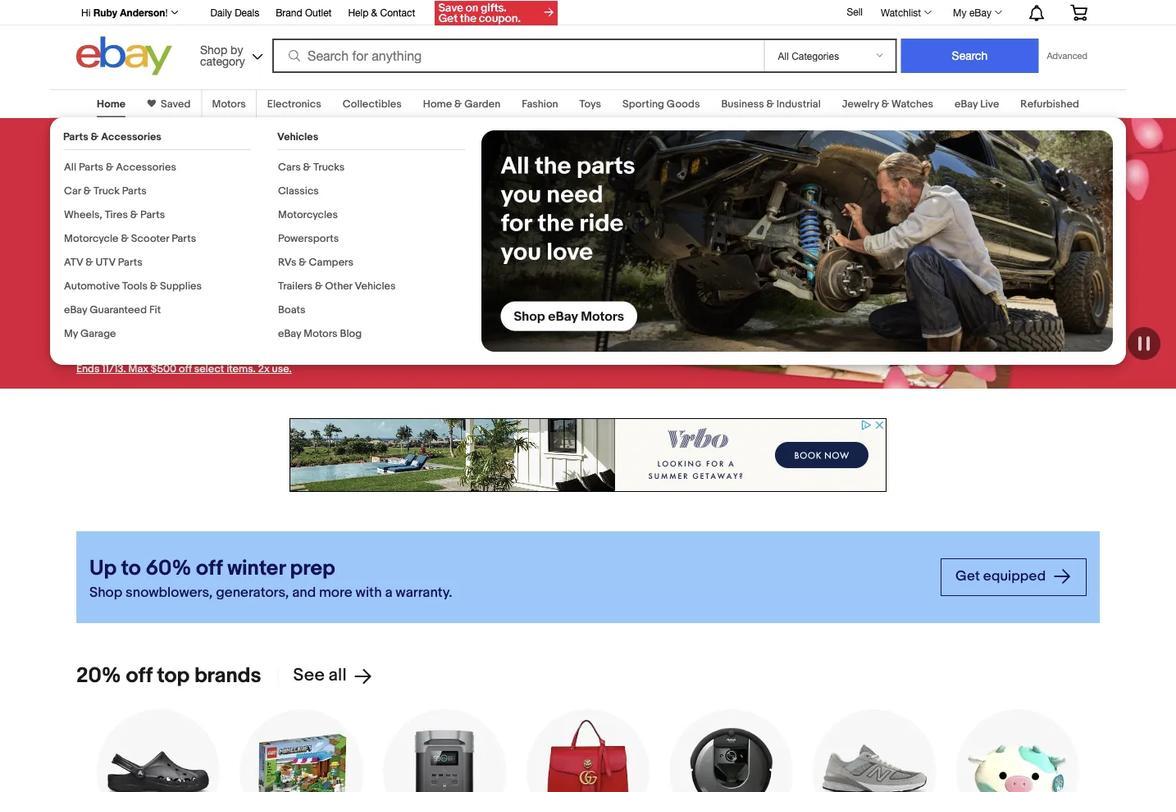 Task type: vqa. For each thing, say whether or not it's contained in the screenshot.
"$299.99"
no



Task type: describe. For each thing, give the bounding box(es) containing it.
sporting goods link
[[622, 98, 700, 110]]

see all
[[293, 665, 347, 686]]

automotive tools & supplies
[[64, 280, 202, 292]]

business
[[721, 98, 764, 110]]

& for cars & trucks
[[303, 161, 311, 173]]

motors link
[[212, 98, 246, 110]]

advanced link
[[1039, 39, 1096, 72]]

my for my garage
[[64, 327, 78, 340]]

trucks
[[313, 161, 345, 173]]

sporting goods
[[622, 98, 700, 110]]

the
[[76, 233, 101, 251]]

motorcycle
[[64, 232, 119, 245]]

the
[[119, 280, 140, 297]]

powersports
[[278, 232, 339, 245]]

ends 11/13. max $500 off select items. 2x use.
[[76, 363, 292, 376]]

& up truck
[[106, 161, 113, 173]]

all parts & accessories
[[64, 161, 176, 173]]

parts for utv
[[118, 256, 143, 269]]

sell link
[[839, 6, 870, 17]]

prep
[[290, 556, 335, 582]]

other
[[325, 280, 352, 292]]

atv & utv parts
[[64, 256, 143, 269]]

help
[[348, 7, 368, 18]]

atv
[[64, 256, 83, 269]]

cars & trucks link
[[278, 161, 345, 173]]

20% off gifts from top brands main content
[[0, 80, 1176, 792]]

& for car & truck parts
[[83, 185, 91, 197]]

spread
[[76, 215, 125, 233]]

watchlist
[[881, 7, 921, 18]]

hi
[[81, 7, 90, 18]]

advertisement region
[[289, 418, 887, 492]]

scooter
[[131, 232, 169, 245]]

get the coupon
[[91, 280, 195, 297]]

use.
[[272, 363, 292, 376]]

off inside up to 60% off winter prep shop snowblowers, generators, and more with a warranty.
[[196, 556, 223, 582]]

jewelry
[[842, 98, 879, 110]]

generators,
[[216, 584, 289, 601]]

deals
[[235, 215, 272, 233]]

tools
[[122, 280, 148, 292]]

contact
[[380, 7, 415, 18]]

jewelry & watches link
[[842, 98, 933, 110]]

20% off top brands
[[76, 663, 261, 688]]

a
[[385, 584, 392, 601]]

brand inside brand outlet link
[[276, 7, 302, 18]]

none submit inside shop by category banner
[[901, 39, 1039, 73]]

& for trailers & other vehicles
[[315, 280, 323, 292]]

refurbished
[[1020, 98, 1079, 110]]

60%
[[146, 556, 191, 582]]

your shopping cart image
[[1069, 4, 1088, 21]]

jewelry & watches
[[842, 98, 933, 110]]

get for 20% off gifts from top brands
[[91, 280, 116, 297]]

20% off gifts from top brands spread holiday joy with deals at the brand outlet.
[[76, 131, 307, 251]]

motorcycles link
[[278, 208, 338, 221]]

motorcycle & scooter parts
[[64, 232, 196, 245]]

& for motorcycle & scooter parts
[[121, 232, 129, 245]]

1 vertical spatial brands
[[194, 663, 261, 688]]

& for business & industrial
[[766, 98, 774, 110]]

blog
[[340, 327, 362, 340]]

goods
[[667, 98, 700, 110]]

saved
[[161, 98, 191, 110]]

home & garden
[[423, 98, 500, 110]]

wheels, tires & parts link
[[64, 208, 165, 221]]

get equipped
[[955, 568, 1049, 585]]

ebay motors blog
[[278, 327, 362, 340]]

ebay for ebay motors blog
[[278, 327, 301, 340]]

parts for scooter
[[172, 232, 196, 245]]

20% off top brands link
[[76, 663, 261, 688]]

ends
[[76, 363, 100, 376]]

brand outlet link
[[276, 4, 332, 22]]

0 horizontal spatial vehicles
[[277, 130, 318, 143]]

wheels,
[[64, 208, 102, 221]]

campers
[[309, 256, 353, 269]]

garage
[[80, 327, 116, 340]]

my ebay link
[[944, 2, 1010, 22]]

business & industrial link
[[721, 98, 821, 110]]

account navigation
[[72, 0, 1100, 27]]

hi ruby anderson !
[[81, 7, 168, 18]]

0 vertical spatial accessories
[[101, 130, 161, 143]]

toys
[[579, 98, 601, 110]]

fashion link
[[522, 98, 558, 110]]

off inside 20% off gifts from top brands spread holiday joy with deals at the brand outlet.
[[151, 131, 191, 169]]

to
[[121, 556, 141, 582]]

rvs & campers link
[[278, 256, 353, 269]]

parts up all
[[63, 130, 88, 143]]

saved link
[[156, 98, 191, 110]]

vehicles element
[[277, 130, 465, 351]]

coupon
[[143, 280, 192, 297]]

warranty.
[[396, 584, 452, 601]]

home for home
[[97, 98, 126, 110]]

wheels, tires & parts
[[64, 208, 165, 221]]

trailers & other vehicles
[[278, 280, 396, 292]]

automotive tools & supplies link
[[64, 280, 202, 292]]

trailers & other vehicles link
[[278, 280, 396, 292]]

car & truck parts link
[[64, 185, 147, 197]]

ebay for ebay guaranteed fit
[[64, 303, 87, 316]]

all
[[64, 161, 76, 173]]

& for help & contact
[[371, 7, 377, 18]]

electronics
[[267, 98, 321, 110]]

motors inside the vehicles element
[[304, 327, 338, 340]]

get the coupon image
[[435, 1, 558, 25]]

parts right all
[[79, 161, 103, 173]]

1 vertical spatial vehicles
[[355, 280, 396, 292]]

collectibles
[[343, 98, 402, 110]]



Task type: locate. For each thing, give the bounding box(es) containing it.
live
[[980, 98, 999, 110]]

ebay inside account navigation
[[969, 7, 991, 18]]

& for home & garden
[[454, 98, 462, 110]]

& inside "link"
[[371, 7, 377, 18]]

1 vertical spatial shop
[[89, 584, 122, 601]]

ebay down boats link
[[278, 327, 301, 340]]

get equipped link
[[941, 558, 1087, 596]]

0 vertical spatial motors
[[212, 98, 246, 110]]

0 vertical spatial brand
[[276, 7, 302, 18]]

off
[[151, 131, 191, 169], [179, 363, 192, 376], [196, 556, 223, 582], [126, 663, 152, 688]]

my for my ebay
[[953, 7, 967, 18]]

& right tools
[[150, 280, 158, 292]]

1 horizontal spatial get
[[955, 568, 980, 585]]

0 vertical spatial vehicles
[[277, 130, 318, 143]]

brand inside 20% off gifts from top brands spread holiday joy with deals at the brand outlet.
[[104, 233, 144, 251]]

ebay right watchlist link
[[969, 7, 991, 18]]

powersports link
[[278, 232, 339, 245]]

top inside 20% off gifts from top brands spread holiday joy with deals at the brand outlet.
[[151, 170, 199, 208]]

my garage
[[64, 327, 116, 340]]

from
[[76, 170, 144, 208]]

toys link
[[579, 98, 601, 110]]

collectibles link
[[343, 98, 402, 110]]

get the coupon link
[[76, 270, 233, 308]]

0 horizontal spatial shop
[[89, 584, 122, 601]]

ebay guaranteed fit
[[64, 303, 161, 316]]

advanced
[[1047, 50, 1087, 61]]

brands left see
[[194, 663, 261, 688]]

watches
[[891, 98, 933, 110]]

truck
[[93, 185, 120, 197]]

help & contact link
[[348, 4, 415, 22]]

1 vertical spatial my
[[64, 327, 78, 340]]

business & industrial
[[721, 98, 821, 110]]

1 horizontal spatial home
[[423, 98, 452, 110]]

& up all parts & accessories link
[[91, 130, 99, 143]]

daily
[[210, 7, 232, 18]]

cars
[[278, 161, 301, 173]]

& right rvs
[[299, 256, 306, 269]]

shop down up
[[89, 584, 122, 601]]

motors left blog
[[304, 327, 338, 340]]

parts for truck
[[122, 185, 147, 197]]

& for rvs & campers
[[299, 256, 306, 269]]

brand up utv
[[104, 233, 144, 251]]

my left garage at the left top
[[64, 327, 78, 340]]

0 horizontal spatial home
[[97, 98, 126, 110]]

!
[[165, 7, 168, 18]]

all
[[328, 665, 347, 686]]

1 horizontal spatial shop
[[200, 43, 227, 56]]

car & truck parts
[[64, 185, 147, 197]]

classics
[[278, 185, 319, 197]]

& right "cars"
[[303, 161, 311, 173]]

ruby
[[93, 7, 117, 18]]

1 vertical spatial brand
[[104, 233, 144, 251]]

2x
[[258, 363, 270, 376]]

& left garden
[[454, 98, 462, 110]]

atv & utv parts link
[[64, 256, 143, 269]]

utv
[[96, 256, 116, 269]]

0 vertical spatial shop
[[200, 43, 227, 56]]

& for jewelry & watches
[[881, 98, 889, 110]]

accessories down parts & accessories
[[116, 161, 176, 173]]

vehicles right other
[[355, 280, 396, 292]]

0 horizontal spatial with
[[203, 215, 231, 233]]

with inside 20% off gifts from top brands spread holiday joy with deals at the brand outlet.
[[203, 215, 231, 233]]

outlet
[[305, 7, 332, 18]]

motors
[[212, 98, 246, 110], [304, 327, 338, 340]]

shop inside shop by category
[[200, 43, 227, 56]]

20% inside 20% off gifts from top brands spread holiday joy with deals at the brand outlet.
[[76, 131, 144, 169]]

1 horizontal spatial brand
[[276, 7, 302, 18]]

& left other
[[315, 280, 323, 292]]

2 home from the left
[[423, 98, 452, 110]]

shop by category banner
[[72, 0, 1100, 80]]

brands up "deals"
[[207, 170, 307, 208]]

and
[[292, 584, 316, 601]]

brand left outlet
[[276, 7, 302, 18]]

my inside "parts & accessories" "element"
[[64, 327, 78, 340]]

1 vertical spatial with
[[356, 584, 382, 601]]

with right joy
[[203, 215, 231, 233]]

see
[[293, 665, 325, 686]]

shop
[[200, 43, 227, 56], [89, 584, 122, 601]]

a person in a gray shirt and navy blue jeans is sitting below a black car that's lifted slightly above him, and is working on the wheel area with the tire removed. there are plants and grass in the background. image
[[481, 130, 1113, 352]]

& for atv & utv parts
[[85, 256, 93, 269]]

up to 60% off winter prep shop snowblowers, generators, and more with a warranty.
[[89, 556, 452, 601]]

shop left the by
[[200, 43, 227, 56]]

parts for &
[[140, 208, 165, 221]]

up
[[89, 556, 117, 582]]

0 vertical spatial top
[[151, 170, 199, 208]]

1 vertical spatial accessories
[[116, 161, 176, 173]]

1 vertical spatial 20%
[[76, 663, 121, 688]]

industrial
[[776, 98, 821, 110]]

rvs
[[278, 256, 296, 269]]

daily deals
[[210, 7, 259, 18]]

None submit
[[901, 39, 1039, 73]]

shop by category
[[200, 43, 245, 68]]

home & garden link
[[423, 98, 500, 110]]

get left equipped
[[955, 568, 980, 585]]

home for home & garden
[[423, 98, 452, 110]]

ebay left live
[[955, 98, 978, 110]]

1 horizontal spatial my
[[953, 7, 967, 18]]

winter
[[227, 556, 285, 582]]

motors down category
[[212, 98, 246, 110]]

parts up scooter
[[140, 208, 165, 221]]

my right watchlist link
[[953, 7, 967, 18]]

0 vertical spatial with
[[203, 215, 231, 233]]

home left garden
[[423, 98, 452, 110]]

my inside account navigation
[[953, 7, 967, 18]]

fashion
[[522, 98, 558, 110]]

daily deals link
[[210, 4, 259, 22]]

& down tires at the top left of the page
[[121, 232, 129, 245]]

get up ebay guaranteed fit link
[[91, 280, 116, 297]]

20%
[[76, 131, 144, 169], [76, 663, 121, 688]]

automotive
[[64, 280, 120, 292]]

tires
[[105, 208, 128, 221]]

ebay inside the vehicles element
[[278, 327, 301, 340]]

fit
[[149, 303, 161, 316]]

items.
[[227, 363, 256, 376]]

1 horizontal spatial vehicles
[[355, 280, 396, 292]]

cars & trucks
[[278, 161, 345, 173]]

ebay motors blog link
[[278, 327, 362, 340]]

parts down the motorcycle & scooter parts link
[[118, 256, 143, 269]]

get inside get the coupon link
[[91, 280, 116, 297]]

with left a on the left bottom of page
[[356, 584, 382, 601]]

sporting
[[622, 98, 664, 110]]

& right car
[[83, 185, 91, 197]]

1 home from the left
[[97, 98, 126, 110]]

get inside "get equipped" link
[[955, 568, 980, 585]]

ebay inside "parts & accessories" "element"
[[64, 303, 87, 316]]

gifts
[[198, 131, 265, 169]]

Search for anything text field
[[275, 40, 761, 71]]

1 horizontal spatial with
[[356, 584, 382, 601]]

& right jewelry
[[881, 98, 889, 110]]

parts right scooter
[[172, 232, 196, 245]]

shop inside up to 60% off winter prep shop snowblowers, generators, and more with a warranty.
[[89, 584, 122, 601]]

20% for brands
[[76, 663, 121, 688]]

watchlist link
[[872, 2, 939, 22]]

1 20% from the top
[[76, 131, 144, 169]]

1 vertical spatial get
[[955, 568, 980, 585]]

& right atv
[[85, 256, 93, 269]]

0 horizontal spatial brand
[[104, 233, 144, 251]]

electronics link
[[267, 98, 321, 110]]

accessories up all parts & accessories link
[[101, 130, 161, 143]]

parts down all parts & accessories at left
[[122, 185, 147, 197]]

select
[[194, 363, 224, 376]]

car
[[64, 185, 81, 197]]

outlet.
[[147, 233, 194, 251]]

brands inside 20% off gifts from top brands spread holiday joy with deals at the brand outlet.
[[207, 170, 307, 208]]

& right business
[[766, 98, 774, 110]]

home up parts & accessories
[[97, 98, 126, 110]]

joy
[[181, 215, 200, 233]]

ebay up my garage link
[[64, 303, 87, 316]]

ebay live
[[955, 98, 999, 110]]

& right tires at the top left of the page
[[130, 208, 138, 221]]

0 vertical spatial brands
[[207, 170, 307, 208]]

20% for from
[[76, 131, 144, 169]]

& right help
[[371, 7, 377, 18]]

parts & accessories element
[[63, 130, 251, 351]]

motorcycle & scooter parts link
[[64, 232, 196, 245]]

ebay for ebay live
[[955, 98, 978, 110]]

vehicles up "cars"
[[277, 130, 318, 143]]

0 vertical spatial my
[[953, 7, 967, 18]]

0 horizontal spatial get
[[91, 280, 116, 297]]

max
[[128, 363, 148, 376]]

boats
[[278, 303, 306, 316]]

see all link
[[278, 665, 373, 687]]

1 vertical spatial motors
[[304, 327, 338, 340]]

1 horizontal spatial motors
[[304, 327, 338, 340]]

get for up to 60% off winter prep
[[955, 568, 980, 585]]

classics link
[[278, 185, 319, 197]]

0 horizontal spatial my
[[64, 327, 78, 340]]

top
[[151, 170, 199, 208], [157, 663, 190, 688]]

& for parts & accessories
[[91, 130, 99, 143]]

help & contact
[[348, 7, 415, 18]]

anderson
[[120, 7, 165, 18]]

20% off gifts from top brands link
[[76, 131, 312, 208]]

$500
[[151, 363, 176, 376]]

get
[[91, 280, 116, 297], [955, 568, 980, 585]]

with inside up to 60% off winter prep shop snowblowers, generators, and more with a warranty.
[[356, 584, 382, 601]]

holiday
[[128, 215, 177, 233]]

category
[[200, 54, 245, 68]]

0 vertical spatial get
[[91, 280, 116, 297]]

1 vertical spatial top
[[157, 663, 190, 688]]

2 20% from the top
[[76, 663, 121, 688]]

0 vertical spatial 20%
[[76, 131, 144, 169]]

0 horizontal spatial motors
[[212, 98, 246, 110]]



